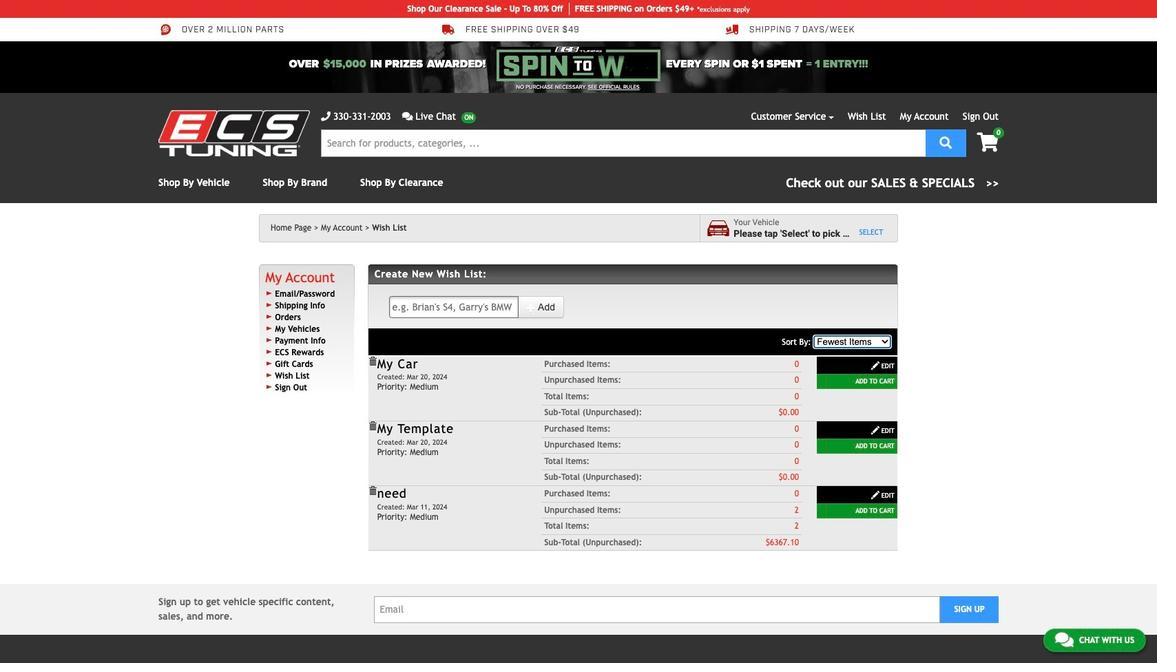 Task type: locate. For each thing, give the bounding box(es) containing it.
comments image
[[402, 112, 413, 121]]

0 vertical spatial delete image
[[368, 357, 377, 366]]

1 vertical spatial delete image
[[368, 486, 377, 496]]

2 delete image from the top
[[368, 486, 377, 496]]

e.g. Brian's S4, Garry's BMW E92...etc text field
[[389, 296, 519, 318]]

Email email field
[[374, 596, 940, 623]]

delete image up delete image
[[368, 357, 377, 366]]

1 vertical spatial white image
[[870, 361, 880, 371]]

1 delete image from the top
[[368, 357, 377, 366]]

search image
[[940, 136, 952, 148]]

ecs tuning 'spin to win' contest logo image
[[497, 47, 661, 81]]

white image
[[526, 303, 536, 313], [870, 361, 880, 371], [870, 426, 880, 435]]

phone image
[[321, 112, 331, 121]]

delete image
[[368, 422, 377, 431]]

2 vertical spatial white image
[[870, 426, 880, 435]]

delete image
[[368, 357, 377, 366], [368, 486, 377, 496]]

delete image down delete image
[[368, 486, 377, 496]]

white image
[[870, 491, 880, 500]]

white image for delete image
[[870, 426, 880, 435]]

ecs tuning image
[[158, 110, 310, 156]]



Task type: describe. For each thing, give the bounding box(es) containing it.
white image for 1st delete icon
[[870, 361, 880, 371]]

Search text field
[[321, 129, 926, 157]]

0 vertical spatial white image
[[526, 303, 536, 313]]

comments image
[[1055, 632, 1074, 648]]



Task type: vqa. For each thing, say whether or not it's contained in the screenshot.
News
no



